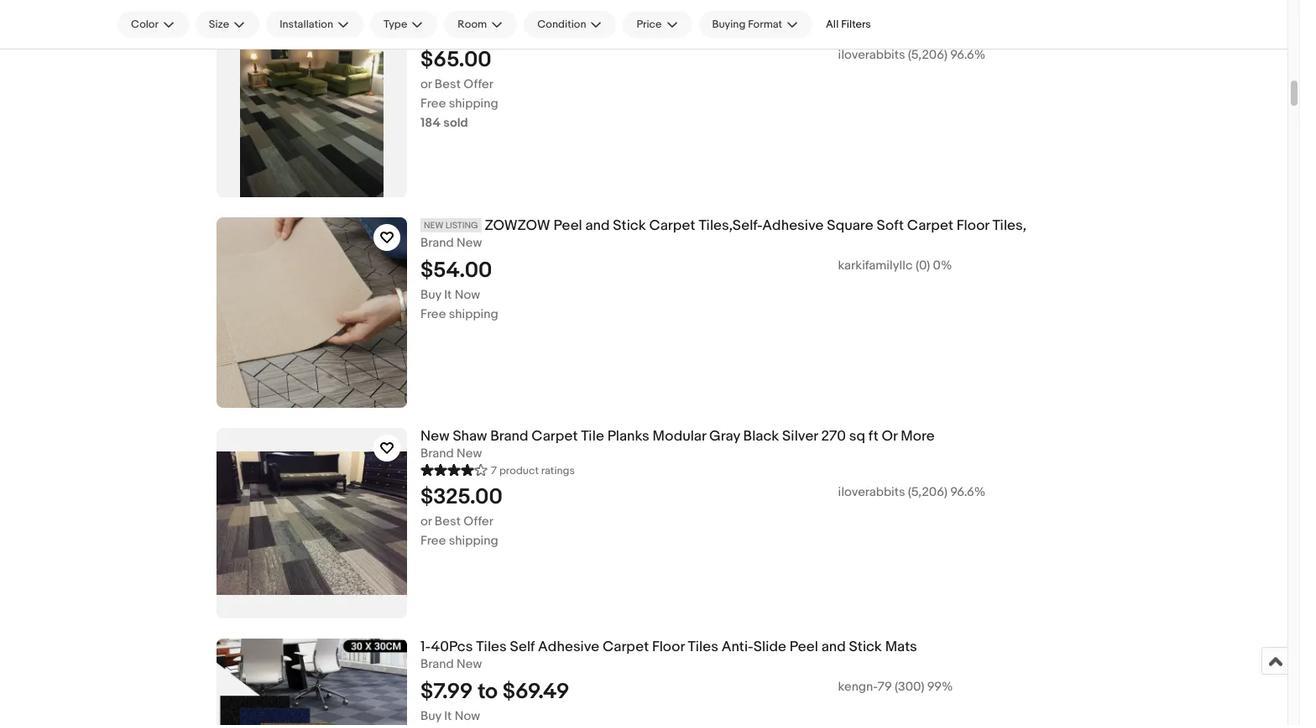 Task type: describe. For each thing, give the bounding box(es) containing it.
tiles,
[[993, 218, 1027, 234]]

zowzow
[[485, 218, 551, 234]]

new shaw brand carpet tile planks modular gray black silver 270 sq ft or more image
[[217, 428, 407, 619]]

installation
[[280, 18, 333, 31]]

$7.99
[[421, 679, 473, 705]]

condition
[[538, 18, 587, 31]]

room button
[[445, 11, 517, 38]]

slide
[[754, 639, 787, 656]]

sold
[[444, 115, 468, 131]]

floor inside new listing zowzow peel and stick carpet tiles,self-adhesive square soft carpet floor tiles, brand new
[[957, 218, 990, 234]]

peel inside new listing zowzow peel and stick carpet tiles,self-adhesive square soft carpet floor tiles, brand new
[[554, 218, 583, 234]]

sq inside 'new shaw carpet tile planks modular gray black silver 45 sq ft + 9x36 or 18x36 brand new'
[[801, 7, 817, 24]]

shaw for brand
[[453, 428, 487, 445]]

$65.00 or best offer free shipping 184 sold
[[421, 47, 499, 131]]

2 (5,206) from the top
[[909, 484, 948, 500]]

planks inside 'new shaw carpet tile planks modular gray black silver 45 sq ft + 9x36 or 18x36 brand new'
[[567, 7, 609, 24]]

184
[[421, 115, 441, 131]]

+
[[834, 7, 843, 24]]

filters
[[842, 18, 872, 31]]

tile inside new shaw brand carpet tile planks modular gray black silver 270 sq ft or more brand new
[[581, 428, 605, 445]]

type
[[384, 18, 408, 31]]

room
[[458, 18, 487, 31]]

7
[[491, 464, 497, 478]]

buy inside $54.00 buy it now free shipping
[[421, 287, 442, 303]]

ratings
[[541, 464, 575, 478]]

shipping for $54.00
[[449, 306, 499, 322]]

1 96.6% from the top
[[951, 47, 986, 63]]

color button
[[118, 11, 189, 38]]

(300)
[[895, 679, 925, 695]]

carpet inside new shaw brand carpet tile planks modular gray black silver 270 sq ft or more brand new
[[532, 428, 578, 445]]

condition button
[[524, 11, 617, 38]]

$54.00 buy it now free shipping
[[421, 258, 499, 322]]

square
[[827, 218, 874, 234]]

$325.00 or best offer free shipping
[[421, 484, 503, 549]]

gray inside 'new shaw carpet tile planks modular gray black silver 45 sq ft + 9x36 or 18x36 brand new'
[[668, 7, 699, 24]]

1-40pcs tiles self adhesive carpet floor tiles anti-slide peel and stick mats link
[[421, 639, 1256, 657]]

planks inside new shaw brand carpet tile planks modular gray black silver 270 sq ft or more brand new
[[608, 428, 650, 445]]

buying format
[[713, 18, 783, 31]]

type button
[[370, 11, 438, 38]]

2 tiles from the left
[[688, 639, 719, 656]]

45
[[780, 7, 798, 24]]

new shaw carpet tile planks modular gray black silver 45 sq ft + 9x36 or 18x36 image
[[217, 7, 407, 197]]

peel inside "1-40pcs tiles self adhesive carpet floor tiles anti-slide peel and stick mats brand new"
[[790, 639, 819, 656]]

1 iloverabbits from the top
[[839, 47, 906, 63]]

brand inside 'new shaw carpet tile planks modular gray black silver 45 sq ft + 9x36 or 18x36 brand new'
[[421, 24, 454, 40]]

product
[[500, 464, 539, 478]]

all
[[826, 18, 839, 31]]

new left listing
[[424, 220, 444, 231]]

brand inside "1-40pcs tiles self adhesive carpet floor tiles anti-slide peel and stick mats brand new"
[[421, 657, 454, 673]]

buying format button
[[699, 11, 813, 38]]

size
[[209, 18, 229, 31]]

2 iloverabbits from the top
[[839, 484, 906, 500]]

mats
[[886, 639, 918, 656]]

new shaw brand carpet tile planks modular gray black silver 270 sq ft or more link
[[421, 428, 1256, 446]]

or
[[882, 428, 898, 445]]

now inside $54.00 buy it now free shipping
[[455, 287, 480, 303]]

new shaw brand carpet tile planks modular gray black silver 270 sq ft or more brand new
[[421, 428, 935, 462]]

$7.99 to $69.49 buy it now
[[421, 679, 570, 725]]

$325.00
[[421, 484, 503, 510]]

silver inside new shaw brand carpet tile planks modular gray black silver 270 sq ft or more brand new
[[783, 428, 818, 445]]

black inside 'new shaw carpet tile planks modular gray black silver 45 sq ft + 9x36 or 18x36 brand new'
[[703, 7, 738, 24]]

adhesive inside new listing zowzow peel and stick carpet tiles,self-adhesive square soft carpet floor tiles, brand new
[[763, 218, 824, 234]]

anti-
[[722, 639, 754, 656]]

free for $325.00
[[421, 533, 446, 549]]

or inside 'new shaw carpet tile planks modular gray black silver 45 sq ft + 9x36 or 18x36 brand new'
[[884, 7, 897, 24]]

to
[[478, 679, 498, 705]]

all filters button
[[820, 11, 878, 38]]

size button
[[196, 11, 260, 38]]

black inside new shaw brand carpet tile planks modular gray black silver 270 sq ft or more brand new
[[744, 428, 780, 445]]

it inside $54.00 buy it now free shipping
[[444, 287, 452, 303]]

new listing zowzow peel and stick carpet tiles,self-adhesive square soft carpet floor tiles, brand new
[[421, 218, 1027, 251]]

now inside $7.99 to $69.49 buy it now
[[455, 709, 480, 725]]

1-40pcs tiles self adhesive carpet floor tiles anti-slide peel and stick mats brand new
[[421, 639, 918, 673]]

brand inside new listing zowzow peel and stick carpet tiles,self-adhesive square soft carpet floor tiles, brand new
[[421, 235, 454, 251]]

listing
[[446, 220, 478, 231]]

270
[[822, 428, 846, 445]]

adhesive inside "1-40pcs tiles self adhesive carpet floor tiles anti-slide peel and stick mats brand new"
[[538, 639, 600, 656]]

shaw for carpet
[[453, 7, 487, 24]]

best for $325.00
[[435, 514, 461, 530]]

ft inside new shaw brand carpet tile planks modular gray black silver 270 sq ft or more brand new
[[869, 428, 879, 445]]



Task type: locate. For each thing, give the bounding box(es) containing it.
zowzow peel and stick carpet tiles,self-adhesive square soft carpet floor tiles, image
[[217, 218, 407, 408]]

brand up 7 product ratings link
[[491, 428, 529, 445]]

free down $54.00
[[421, 306, 446, 322]]

installation button
[[266, 11, 364, 38]]

buy
[[421, 287, 442, 303], [421, 709, 442, 725]]

0 vertical spatial free
[[421, 96, 446, 112]]

tiles left self
[[476, 639, 507, 656]]

0 horizontal spatial floor
[[652, 639, 685, 656]]

1 horizontal spatial black
[[744, 428, 780, 445]]

1 shaw from the top
[[453, 7, 487, 24]]

shaw up $65.00
[[453, 7, 487, 24]]

1 vertical spatial gray
[[710, 428, 741, 445]]

brand up $65.00
[[421, 24, 454, 40]]

1 vertical spatial modular
[[653, 428, 706, 445]]

tile
[[540, 7, 563, 24], [581, 428, 605, 445]]

ft
[[820, 7, 830, 24], [869, 428, 879, 445]]

shipping down $325.00
[[449, 533, 499, 549]]

now down $54.00
[[455, 287, 480, 303]]

0 vertical spatial shaw
[[453, 7, 487, 24]]

free down $325.00
[[421, 533, 446, 549]]

0 vertical spatial iloverabbits
[[839, 47, 906, 63]]

best inside $65.00 or best offer free shipping 184 sold
[[435, 76, 461, 92]]

price
[[637, 18, 662, 31]]

silver left 45
[[742, 7, 777, 24]]

all filters
[[826, 18, 872, 31]]

(5,206)
[[909, 47, 948, 63], [909, 484, 948, 500]]

new inside "1-40pcs tiles self adhesive carpet floor tiles anti-slide peel and stick mats brand new"
[[457, 657, 482, 673]]

new shaw carpet tile planks modular gray black silver 45 sq ft + 9x36 or 18x36 brand new
[[421, 7, 940, 40]]

or right 9x36
[[884, 7, 897, 24]]

2 vertical spatial shipping
[[449, 533, 499, 549]]

1 vertical spatial it
[[444, 709, 452, 725]]

0 vertical spatial ft
[[820, 7, 830, 24]]

new up $325.00
[[457, 446, 482, 462]]

new up 4.5 out of 5 stars. image
[[421, 428, 450, 445]]

stick
[[613, 218, 646, 234], [850, 639, 882, 656]]

0 vertical spatial planks
[[567, 7, 609, 24]]

0 vertical spatial now
[[455, 287, 480, 303]]

1 horizontal spatial and
[[822, 639, 846, 656]]

offer for $325.00
[[464, 514, 494, 530]]

offer inside $325.00 or best offer free shipping
[[464, 514, 494, 530]]

2 buy from the top
[[421, 709, 442, 725]]

silver
[[742, 7, 777, 24], [783, 428, 818, 445]]

1 vertical spatial free
[[421, 306, 446, 322]]

1 vertical spatial silver
[[783, 428, 818, 445]]

free inside $325.00 or best offer free shipping
[[421, 533, 446, 549]]

or inside $325.00 or best offer free shipping
[[421, 514, 432, 530]]

0 vertical spatial it
[[444, 287, 452, 303]]

free for $65.00
[[421, 96, 446, 112]]

40pcs
[[431, 639, 473, 656]]

iloverabbits
[[839, 47, 906, 63], [839, 484, 906, 500]]

or for $325.00
[[421, 514, 432, 530]]

tiles
[[476, 639, 507, 656], [688, 639, 719, 656]]

0%
[[934, 258, 953, 274]]

shaw inside 'new shaw carpet tile planks modular gray black silver 45 sq ft + 9x36 or 18x36 brand new'
[[453, 7, 487, 24]]

1 offer from the top
[[464, 76, 494, 92]]

carpet
[[491, 7, 537, 24], [650, 218, 696, 234], [908, 218, 954, 234], [532, 428, 578, 445], [603, 639, 649, 656]]

79
[[878, 679, 892, 695]]

0 vertical spatial tile
[[540, 7, 563, 24]]

new down listing
[[457, 235, 482, 251]]

1 buy from the top
[[421, 287, 442, 303]]

(5,206) down '18x36'
[[909, 47, 948, 63]]

0 horizontal spatial adhesive
[[538, 639, 600, 656]]

modular inside new shaw brand carpet tile planks modular gray black silver 270 sq ft or more brand new
[[653, 428, 706, 445]]

tiles,self-
[[699, 218, 763, 234]]

1 vertical spatial (5,206)
[[909, 484, 948, 500]]

gray
[[668, 7, 699, 24], [710, 428, 741, 445]]

0 vertical spatial best
[[435, 76, 461, 92]]

buying
[[713, 18, 746, 31]]

it inside $7.99 to $69.49 buy it now
[[444, 709, 452, 725]]

stick inside new listing zowzow peel and stick carpet tiles,self-adhesive square soft carpet floor tiles, brand new
[[613, 218, 646, 234]]

peel right zowzow
[[554, 218, 583, 234]]

it
[[444, 287, 452, 303], [444, 709, 452, 725]]

floor inside "1-40pcs tiles self adhesive carpet floor tiles anti-slide peel and stick mats brand new"
[[652, 639, 685, 656]]

1 horizontal spatial gray
[[710, 428, 741, 445]]

tiles left the anti-
[[688, 639, 719, 656]]

0 horizontal spatial ft
[[820, 7, 830, 24]]

free up 184
[[421, 96, 446, 112]]

0 horizontal spatial peel
[[554, 218, 583, 234]]

1 horizontal spatial adhesive
[[763, 218, 824, 234]]

0 vertical spatial gray
[[668, 7, 699, 24]]

new
[[421, 7, 450, 24], [457, 24, 482, 40], [424, 220, 444, 231], [457, 235, 482, 251], [421, 428, 450, 445], [457, 446, 482, 462], [457, 657, 482, 673]]

2 shipping from the top
[[449, 306, 499, 322]]

free for $54.00
[[421, 306, 446, 322]]

tile inside 'new shaw carpet tile planks modular gray black silver 45 sq ft + 9x36 or 18x36 brand new'
[[540, 7, 563, 24]]

now down to
[[455, 709, 480, 725]]

it down $54.00
[[444, 287, 452, 303]]

1 vertical spatial stick
[[850, 639, 882, 656]]

offer
[[464, 76, 494, 92], [464, 514, 494, 530]]

it down $7.99
[[444, 709, 452, 725]]

1 vertical spatial sq
[[850, 428, 866, 445]]

1 now from the top
[[455, 287, 480, 303]]

iloverabbits down or
[[839, 484, 906, 500]]

iloverabbits down filters
[[839, 47, 906, 63]]

1 tiles from the left
[[476, 639, 507, 656]]

peel
[[554, 218, 583, 234], [790, 639, 819, 656]]

1 vertical spatial shaw
[[453, 428, 487, 445]]

stick inside "1-40pcs tiles self adhesive carpet floor tiles anti-slide peel and stick mats brand new"
[[850, 639, 882, 656]]

offer down $325.00
[[464, 514, 494, 530]]

modular inside 'new shaw carpet tile planks modular gray black silver 45 sq ft + 9x36 or 18x36 brand new'
[[612, 7, 665, 24]]

floor left the anti-
[[652, 639, 685, 656]]

sq right 45
[[801, 7, 817, 24]]

karkifamilyllc (0) 0%
[[839, 258, 953, 274]]

and up kengn-
[[822, 639, 846, 656]]

1 horizontal spatial peel
[[790, 639, 819, 656]]

1 horizontal spatial silver
[[783, 428, 818, 445]]

shipping
[[449, 96, 499, 112], [449, 306, 499, 322], [449, 533, 499, 549]]

1 it from the top
[[444, 287, 452, 303]]

0 vertical spatial iloverabbits (5,206) 96.6%
[[839, 47, 986, 63]]

planks
[[567, 7, 609, 24], [608, 428, 650, 445]]

0 vertical spatial black
[[703, 7, 738, 24]]

2 vertical spatial free
[[421, 533, 446, 549]]

2 free from the top
[[421, 306, 446, 322]]

96.6%
[[951, 47, 986, 63], [951, 484, 986, 500]]

shipping inside $65.00 or best offer free shipping 184 sold
[[449, 96, 499, 112]]

buy inside $7.99 to $69.49 buy it now
[[421, 709, 442, 725]]

sq inside new shaw brand carpet tile planks modular gray black silver 270 sq ft or more brand new
[[850, 428, 866, 445]]

2 shaw from the top
[[453, 428, 487, 445]]

1 (5,206) from the top
[[909, 47, 948, 63]]

0 vertical spatial buy
[[421, 287, 442, 303]]

free
[[421, 96, 446, 112], [421, 306, 446, 322], [421, 533, 446, 549]]

0 vertical spatial peel
[[554, 218, 583, 234]]

4.5 out of 5 stars. image
[[421, 462, 488, 478]]

kengn-
[[839, 679, 878, 695]]

price button
[[624, 11, 692, 38]]

1 vertical spatial floor
[[652, 639, 685, 656]]

ft inside 'new shaw carpet tile planks modular gray black silver 45 sq ft + 9x36 or 18x36 brand new'
[[820, 7, 830, 24]]

1 vertical spatial tile
[[581, 428, 605, 445]]

peel right slide
[[790, 639, 819, 656]]

silver left the 270
[[783, 428, 818, 445]]

1 horizontal spatial floor
[[957, 218, 990, 234]]

format
[[748, 18, 783, 31]]

0 vertical spatial 96.6%
[[951, 47, 986, 63]]

1 vertical spatial now
[[455, 709, 480, 725]]

new down 40pcs
[[457, 657, 482, 673]]

offer for $65.00
[[464, 76, 494, 92]]

1 vertical spatial iloverabbits (5,206) 96.6%
[[839, 484, 986, 500]]

brand up $325.00
[[421, 446, 454, 462]]

or inside $65.00 or best offer free shipping 184 sold
[[421, 76, 432, 92]]

7 product ratings link
[[421, 462, 575, 478]]

1 horizontal spatial stick
[[850, 639, 882, 656]]

modular
[[612, 7, 665, 24], [653, 428, 706, 445]]

0 horizontal spatial gray
[[668, 7, 699, 24]]

color
[[131, 18, 159, 31]]

shipping for $325.00
[[449, 533, 499, 549]]

1 iloverabbits (5,206) 96.6% from the top
[[839, 47, 986, 63]]

carpet inside 'new shaw carpet tile planks modular gray black silver 45 sq ft + 9x36 or 18x36 brand new'
[[491, 7, 537, 24]]

1 vertical spatial buy
[[421, 709, 442, 725]]

free inside $54.00 buy it now free shipping
[[421, 306, 446, 322]]

1 vertical spatial ft
[[869, 428, 879, 445]]

1 vertical spatial planks
[[608, 428, 650, 445]]

and
[[586, 218, 610, 234], [822, 639, 846, 656]]

1 vertical spatial black
[[744, 428, 780, 445]]

adhesive left the square
[[763, 218, 824, 234]]

0 horizontal spatial black
[[703, 7, 738, 24]]

1 horizontal spatial tiles
[[688, 639, 719, 656]]

0 vertical spatial offer
[[464, 76, 494, 92]]

1 vertical spatial 96.6%
[[951, 484, 986, 500]]

1 free from the top
[[421, 96, 446, 112]]

0 horizontal spatial silver
[[742, 7, 777, 24]]

offer inside $65.00 or best offer free shipping 184 sold
[[464, 76, 494, 92]]

99%
[[928, 679, 954, 695]]

black left the 270
[[744, 428, 780, 445]]

best down $65.00
[[435, 76, 461, 92]]

1 best from the top
[[435, 76, 461, 92]]

18x36
[[900, 7, 940, 24]]

more
[[901, 428, 935, 445]]

0 horizontal spatial sq
[[801, 7, 817, 24]]

brand
[[421, 24, 454, 40], [421, 235, 454, 251], [491, 428, 529, 445], [421, 446, 454, 462], [421, 657, 454, 673]]

3 free from the top
[[421, 533, 446, 549]]

(0)
[[916, 258, 931, 274]]

shipping down $54.00
[[449, 306, 499, 322]]

new up $65.00
[[457, 24, 482, 40]]

(5,206) down "more"
[[909, 484, 948, 500]]

0 vertical spatial sq
[[801, 7, 817, 24]]

best
[[435, 76, 461, 92], [435, 514, 461, 530]]

iloverabbits (5,206) 96.6% down "more"
[[839, 484, 986, 500]]

best inside $325.00 or best offer free shipping
[[435, 514, 461, 530]]

0 horizontal spatial and
[[586, 218, 610, 234]]

soft
[[877, 218, 904, 234]]

0 horizontal spatial stick
[[613, 218, 646, 234]]

1 vertical spatial best
[[435, 514, 461, 530]]

1 vertical spatial iloverabbits
[[839, 484, 906, 500]]

shipping inside $325.00 or best offer free shipping
[[449, 533, 499, 549]]

0 horizontal spatial tile
[[540, 7, 563, 24]]

0 vertical spatial adhesive
[[763, 218, 824, 234]]

2 it from the top
[[444, 709, 452, 725]]

3 shipping from the top
[[449, 533, 499, 549]]

$65.00
[[421, 47, 492, 73]]

2 vertical spatial or
[[421, 514, 432, 530]]

floor left tiles,
[[957, 218, 990, 234]]

best for $65.00
[[435, 76, 461, 92]]

ft left or
[[869, 428, 879, 445]]

ft left + at the top right of page
[[820, 7, 830, 24]]

iloverabbits (5,206) 96.6% down '18x36'
[[839, 47, 986, 63]]

carpet inside "1-40pcs tiles self adhesive carpet floor tiles anti-slide peel and stick mats brand new"
[[603, 639, 649, 656]]

buy down $7.99
[[421, 709, 442, 725]]

sq
[[801, 7, 817, 24], [850, 428, 866, 445]]

1 vertical spatial adhesive
[[538, 639, 600, 656]]

now
[[455, 287, 480, 303], [455, 709, 480, 725]]

and inside new listing zowzow peel and stick carpet tiles,self-adhesive square soft carpet floor tiles, brand new
[[586, 218, 610, 234]]

or down $325.00
[[421, 514, 432, 530]]

2 now from the top
[[455, 709, 480, 725]]

and right zowzow
[[586, 218, 610, 234]]

0 vertical spatial or
[[884, 7, 897, 24]]

0 vertical spatial modular
[[612, 7, 665, 24]]

new left room
[[421, 7, 450, 24]]

9x36
[[846, 7, 881, 24]]

silver inside 'new shaw carpet tile planks modular gray black silver 45 sq ft + 9x36 or 18x36 brand new'
[[742, 7, 777, 24]]

0 vertical spatial (5,206)
[[909, 47, 948, 63]]

2 iloverabbits (5,206) 96.6% from the top
[[839, 484, 986, 500]]

1 vertical spatial or
[[421, 76, 432, 92]]

0 vertical spatial floor
[[957, 218, 990, 234]]

and inside "1-40pcs tiles self adhesive carpet floor tiles anti-slide peel and stick mats brand new"
[[822, 639, 846, 656]]

offer down $65.00
[[464, 76, 494, 92]]

1 horizontal spatial ft
[[869, 428, 879, 445]]

1 vertical spatial and
[[822, 639, 846, 656]]

sq right the 270
[[850, 428, 866, 445]]

karkifamilyllc
[[839, 258, 913, 274]]

shaw inside new shaw brand carpet tile planks modular gray black silver 270 sq ft or more brand new
[[453, 428, 487, 445]]

0 vertical spatial and
[[586, 218, 610, 234]]

$54.00
[[421, 258, 493, 284]]

or for $65.00
[[421, 76, 432, 92]]

1 vertical spatial shipping
[[449, 306, 499, 322]]

shaw up 4.5 out of 5 stars. image
[[453, 428, 487, 445]]

new shaw carpet tile planks modular gray black silver 45 sq ft + 9x36 or 18x36 link
[[421, 7, 1256, 24]]

1 shipping from the top
[[449, 96, 499, 112]]

1 horizontal spatial sq
[[850, 428, 866, 445]]

0 vertical spatial stick
[[613, 218, 646, 234]]

or down $65.00
[[421, 76, 432, 92]]

free inside $65.00 or best offer free shipping 184 sold
[[421, 96, 446, 112]]

2 best from the top
[[435, 514, 461, 530]]

buy down $54.00
[[421, 287, 442, 303]]

1 horizontal spatial tile
[[581, 428, 605, 445]]

1 vertical spatial offer
[[464, 514, 494, 530]]

kengn-79 (300) 99%
[[839, 679, 954, 695]]

2 offer from the top
[[464, 514, 494, 530]]

$69.49
[[503, 679, 570, 705]]

brand down 1-
[[421, 657, 454, 673]]

0 horizontal spatial tiles
[[476, 639, 507, 656]]

0 vertical spatial silver
[[742, 7, 777, 24]]

shipping up sold
[[449, 96, 499, 112]]

self
[[510, 639, 535, 656]]

brand down listing
[[421, 235, 454, 251]]

floor
[[957, 218, 990, 234], [652, 639, 685, 656]]

iloverabbits (5,206) 96.6%
[[839, 47, 986, 63], [839, 484, 986, 500]]

gray inside new shaw brand carpet tile planks modular gray black silver 270 sq ft or more brand new
[[710, 428, 741, 445]]

shipping inside $54.00 buy it now free shipping
[[449, 306, 499, 322]]

7 product ratings
[[491, 464, 575, 478]]

1 vertical spatial peel
[[790, 639, 819, 656]]

2 96.6% from the top
[[951, 484, 986, 500]]

shipping for $65.00
[[449, 96, 499, 112]]

adhesive right self
[[538, 639, 600, 656]]

0 vertical spatial shipping
[[449, 96, 499, 112]]

1-
[[421, 639, 431, 656]]

best down $325.00
[[435, 514, 461, 530]]

black left format
[[703, 7, 738, 24]]



Task type: vqa. For each thing, say whether or not it's contained in the screenshot.
'Automated' in Automated Inventory Strips Allow You To Show Your Newly Listed Or Ending Soonest Auction Items In Featured Item Strips Without Having To Manually Curate Them. When You Choose Automated Inventory Strips, A Second Menu Will Populate With The Automated Options. When You Choose An Option And Add The Row, You'Ll See An Explanation Of What To Expect On The Storefront.
no



